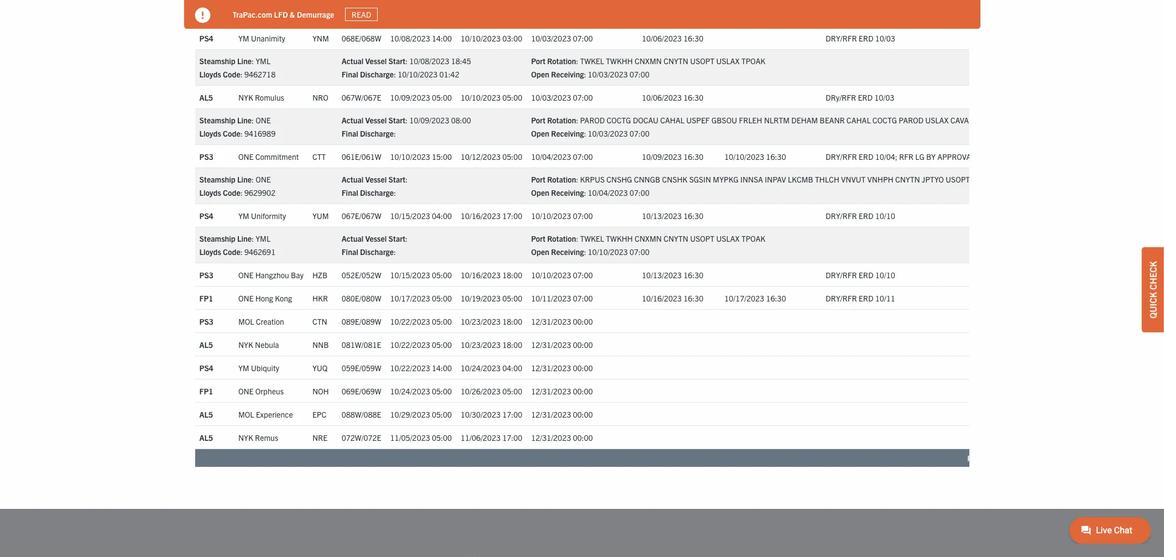 Task type: locate. For each thing, give the bounding box(es) containing it.
1 vertical spatial 10/22/2023
[[390, 339, 430, 349]]

nyk
[[238, 92, 253, 102], [238, 339, 253, 349], [238, 432, 253, 442]]

1 vertical spatial 10/04/2023
[[588, 188, 628, 198]]

uspef
[[687, 115, 710, 125]]

10/19/2023 05:00
[[461, 293, 523, 303]]

ps4 left ym ubiquity
[[199, 363, 213, 373]]

lloyds for steamship line : one lloyds code : 9416989
[[199, 128, 221, 138]]

08:00
[[451, 115, 471, 125]]

18:45
[[451, 56, 471, 66]]

1 horizontal spatial 10/17/2023
[[725, 293, 765, 303]]

vessel for steamship line : one lloyds code : 9629902
[[365, 174, 387, 184]]

uslax inside the port rotation : parod coctg docau cahal uspef gbsou frleh nlrtm deham beanr cahal coctg parod uslax cavan usopt tpoak open receiving : 10/03/2023 07:00
[[926, 115, 949, 125]]

04:00 for 10/15/2023 04:00
[[432, 211, 452, 221]]

2 vertical spatial 10/22/2023
[[390, 363, 430, 373]]

twkhh inside port rotation : twkel twkhh cnxmn cnytn usopt uslax tpoak open receiving : 10/10/2023 07:00
[[606, 234, 633, 243]]

actual down 067w/067e
[[342, 115, 364, 125]]

lloyds inside steamship line : yml lloyds code : 9462691
[[199, 247, 221, 257]]

dry/rfr for 10/12/2023 05:00
[[826, 151, 857, 161]]

line inside steamship line : yml lloyds code : 9462718
[[237, 56, 252, 66]]

3 ym from the top
[[238, 363, 249, 373]]

10/03/2023 07:00 for 10/10/2023 05:00
[[531, 92, 593, 102]]

code left 9462691
[[223, 247, 241, 257]]

07:00 inside port rotation : krpus cnshg cnngb cnshk sgsin mypkg innsa inpav lkcmb thlch vnvut vnhph cnytn jptyo usopt uslax tpoak open receiving : 10/04/2023 07:00
[[630, 188, 650, 198]]

10/15/2023 right the 067e/067w on the left
[[390, 211, 430, 221]]

10/04/2023 07:00
[[531, 151, 593, 161]]

frleh
[[739, 115, 763, 125]]

lloyds inside steamship line : one lloyds code : 9416989
[[199, 128, 221, 138]]

1 vertical spatial twkhh
[[606, 234, 633, 243]]

port inside the port rotation : parod coctg docau cahal uspef gbsou frleh nlrtm deham beanr cahal coctg parod uslax cavan usopt tpoak open receiving : 10/03/2023 07:00
[[531, 115, 546, 125]]

10/22/2023 14:00
[[390, 363, 452, 373]]

0 vertical spatial 10/22/2023 05:00
[[390, 316, 452, 326]]

ym for ym unanimity
[[238, 33, 249, 43]]

dry/rfr for 10/19/2023 05:00
[[826, 293, 857, 303]]

lloyds left 9629902
[[199, 188, 221, 198]]

1 10/22/2023 from the top
[[390, 316, 430, 326]]

1 cnxmn from the top
[[635, 56, 662, 66]]

10/13/2023 16:30 up 10/16/2023 16:30
[[642, 270, 704, 280]]

0 vertical spatial ym
[[238, 33, 249, 43]]

1 vertical spatial fp1
[[199, 386, 213, 396]]

1 vertical spatial ps3
[[199, 270, 213, 280]]

0 vertical spatial 04:00
[[432, 211, 452, 221]]

2 17:00 from the top
[[503, 409, 523, 419]]

3 open from the top
[[531, 188, 549, 198]]

1 horizontal spatial coctg
[[873, 115, 897, 125]]

dry/rfr
[[826, 33, 857, 43], [826, 151, 857, 161], [826, 211, 857, 221], [826, 270, 857, 280], [826, 293, 857, 303]]

erd for 10/10/2023 05:00
[[858, 92, 873, 102]]

code for steamship line : yml lloyds code : 9462691
[[223, 247, 241, 257]]

one left hangzhou on the left of page
[[238, 270, 254, 280]]

0 vertical spatial 10/06/2023
[[642, 33, 682, 43]]

lloyds left 9462691
[[199, 247, 221, 257]]

twkel inside port rotation : twkel twkhh cnxmn cnytn usopt uslax tpoak open receiving : 10/10/2023 07:00
[[580, 234, 604, 243]]

open inside the port rotation : parod coctg docau cahal uspef gbsou frleh nlrtm deham beanr cahal coctg parod uslax cavan usopt tpoak open receiving : 10/03/2023 07:00
[[531, 128, 549, 138]]

1 12/31/2023 00:00 from the top
[[531, 316, 593, 326]]

cnxmn inside port rotation : twkel twkhh cnxmn cnytn usopt uslax tpoak open receiving : 10/10/2023 07:00
[[635, 234, 662, 243]]

steamship line : yml lloyds code : 9462718
[[199, 56, 276, 79]]

10/22/2023 05:00 down 10/17/2023 05:00 on the bottom
[[390, 316, 452, 326]]

twkel
[[580, 56, 604, 66], [580, 234, 604, 243]]

1 line from the top
[[237, 56, 252, 66]]

2 final from the top
[[342, 128, 358, 138]]

0 vertical spatial ps3
[[199, 151, 213, 161]]

rotation inside the port rotation : parod coctg docau cahal uspef gbsou frleh nlrtm deham beanr cahal coctg parod uslax cavan usopt tpoak open receiving : 10/03/2023 07:00
[[548, 115, 576, 125]]

remus
[[255, 432, 278, 442]]

0 vertical spatial 10/15/2023
[[390, 211, 430, 221]]

2 vertical spatial 10/16/2023
[[642, 293, 682, 303]]

10/29/2023 05:00
[[390, 409, 452, 419]]

10/22/2023 for 089e/089w
[[390, 316, 430, 326]]

1 10/10 from the top
[[876, 211, 896, 221]]

0 vertical spatial 17:00
[[503, 211, 523, 221]]

quick check link
[[1143, 247, 1165, 332]]

mol experience
[[238, 409, 293, 419]]

ps4 up steamship line : yml lloyds code : 9462691
[[199, 211, 213, 221]]

steamship for steamship line : one lloyds code : 9629902
[[199, 174, 236, 184]]

start down 10/08/2023 14:00
[[389, 56, 406, 66]]

code inside steamship line : yml lloyds code : 9462691
[[223, 247, 241, 257]]

mol
[[238, 316, 254, 326], [238, 409, 254, 419]]

0 vertical spatial nyk
[[238, 92, 253, 102]]

lloyds inside steamship line : one lloyds code : 9629902
[[199, 188, 221, 198]]

start inside actual vessel start : 10/09/2023 08:00 final discharge :
[[389, 115, 406, 125]]

ctt
[[313, 151, 326, 161]]

00:00 for 088w/088e
[[573, 409, 593, 419]]

2 vertical spatial ps4
[[199, 363, 213, 373]]

1 vertical spatial actual vessel start : final discharge :
[[342, 234, 408, 257]]

al5 for nyk remus
[[199, 432, 213, 442]]

actual
[[342, 56, 364, 66], [342, 115, 364, 125], [342, 174, 364, 184], [342, 234, 364, 243]]

2 10/10 from the top
[[876, 270, 896, 280]]

5 dry/rfr from the top
[[826, 293, 857, 303]]

1 vertical spatial 10/24/2023
[[390, 386, 430, 396]]

twkhh for 10/03/2023
[[606, 56, 633, 66]]

code up ynm
[[313, 11, 333, 21]]

nyk for nyk remus
[[238, 432, 253, 442]]

2 mol from the top
[[238, 409, 254, 419]]

line for 9629902
[[237, 174, 252, 184]]

0 vertical spatial cnytn
[[664, 56, 689, 66]]

3 start from the top
[[389, 174, 406, 184]]

port for port rotation : twkel twkhh cnxmn cnytn usopt uslax tpoak open receiving : 10/10/2023 07:00
[[531, 234, 546, 243]]

nyk for nyk nebula
[[238, 339, 253, 349]]

2 10/15/2023 from the top
[[390, 270, 430, 280]]

0 vertical spatial 10/13/2023
[[642, 211, 682, 221]]

10/24/2023 up 10/26/2023
[[461, 363, 501, 373]]

1 10/17/2023 from the left
[[390, 293, 430, 303]]

2 18:00 from the top
[[503, 316, 523, 326]]

discharge up the 061e/061w
[[360, 128, 394, 138]]

1 horizontal spatial 04:00
[[503, 363, 523, 373]]

actual vessel start : final discharge : for : 9462691
[[342, 234, 408, 257]]

10/03/2023 inside the port rotation : parod coctg docau cahal uspef gbsou frleh nlrtm deham beanr cahal coctg parod uslax cavan usopt tpoak open receiving : 10/03/2023 07:00
[[588, 128, 628, 138]]

10/22/2023 up 10/24/2023 05:00
[[390, 363, 430, 373]]

1 horizontal spatial 10/24/2023
[[461, 363, 501, 373]]

hzb
[[313, 270, 328, 280]]

code left 9416989
[[223, 128, 241, 138]]

mol up nyk remus
[[238, 409, 254, 419]]

2 vertical spatial ps3
[[199, 316, 213, 326]]

00:00 for 081w/081e
[[573, 339, 593, 349]]

0 horizontal spatial 04:00
[[432, 211, 452, 221]]

1 10/13/2023 16:30 from the top
[[642, 211, 704, 221]]

tpoak inside port rotation : twkel twkhh cnxmn cnytn usopt uslax tpoak open receiving : 10/03/2023 07:00
[[742, 56, 766, 66]]

10/09/2023 down actual vessel start : 10/08/2023 18:45 final discharge : 10/10/2023 01:42 on the left
[[390, 92, 430, 102]]

1 10/22/2023 05:00 from the top
[[390, 316, 452, 326]]

2 12/31/2023 from the top
[[531, 339, 571, 349]]

4 steamship from the top
[[199, 234, 236, 243]]

0 vertical spatial yml
[[256, 56, 271, 66]]

2 vertical spatial 10/09/2023
[[642, 151, 682, 161]]

open inside port rotation : twkel twkhh cnxmn cnytn usopt uslax tpoak open receiving : 10/10/2023 07:00
[[531, 247, 549, 257]]

code inside steamship line : one lloyds code : 9416989
[[223, 128, 241, 138]]

04:00 up 10/26/2023 05:00
[[503, 363, 523, 373]]

2 10/23/2023 from the top
[[461, 339, 501, 349]]

check
[[1148, 261, 1159, 290]]

line up 9416989
[[237, 115, 252, 125]]

vessel inside actual vessel start : 10/08/2023 18:45 final discharge : 10/10/2023 01:42
[[365, 56, 387, 66]]

1 vertical spatial 10/03/2023 07:00
[[531, 92, 593, 102]]

14:00 up 18:45
[[432, 33, 452, 43]]

0 vertical spatial dry/rfr erd 10/10
[[826, 211, 896, 221]]

inpav
[[765, 174, 786, 184]]

01:42
[[440, 69, 460, 79]]

10/10/2023
[[461, 33, 501, 43], [398, 69, 438, 79], [461, 92, 501, 102], [390, 151, 430, 161], [725, 151, 765, 161], [531, 211, 571, 221], [588, 247, 628, 257], [531, 270, 571, 280]]

1 vertical spatial 14:00
[[432, 363, 452, 373]]

2 10/22/2023 05:00 from the top
[[390, 339, 452, 349]]

0 vertical spatial 10/24/2023
[[461, 363, 501, 373]]

10/10 down vnhph
[[876, 211, 896, 221]]

10/06/2023 up port rotation : twkel twkhh cnxmn cnytn usopt uslax tpoak open receiving : 10/03/2023 07:00
[[642, 33, 682, 43]]

coctg down dry/rfr erd 10/03
[[873, 115, 897, 125]]

rotation inside port rotation : krpus cnshg cnngb cnshk sgsin mypkg innsa inpav lkcmb thlch vnvut vnhph cnytn jptyo usopt uslax tpoak open receiving : 10/04/2023 07:00
[[548, 174, 576, 184]]

1 10/10/2023 07:00 from the top
[[531, 211, 593, 221]]

18:00 up 10/24/2023 04:00
[[503, 339, 523, 349]]

yuq
[[313, 363, 328, 373]]

port for port rotation : krpus cnshg cnngb cnshk sgsin mypkg innsa inpav lkcmb thlch vnvut vnhph cnytn jptyo usopt uslax tpoak open receiving : 10/04/2023 07:00
[[531, 174, 546, 184]]

1 10/06/2023 from the top
[[642, 33, 682, 43]]

5 12/31/2023 00:00 from the top
[[531, 409, 593, 419]]

rotation for port rotation : twkel twkhh cnxmn cnytn usopt uslax tpoak open receiving : 10/03/2023 07:00
[[548, 56, 576, 66]]

discharge up the 067e/067w on the left
[[360, 188, 394, 198]]

usopt inside the port rotation : parod coctg docau cahal uspef gbsou frleh nlrtm deham beanr cahal coctg parod uslax cavan usopt tpoak open receiving : 10/03/2023 07:00
[[977, 115, 1001, 125]]

1 10/06/2023 16:30 from the top
[[642, 33, 704, 43]]

1 vertical spatial 10/09/2023
[[410, 115, 450, 125]]

9629902
[[245, 188, 276, 198]]

0 horizontal spatial parod
[[580, 115, 605, 125]]

port rotation : krpus cnshg cnngb cnshk sgsin mypkg innsa inpav lkcmb thlch vnvut vnhph cnytn jptyo usopt uslax tpoak open receiving : 10/04/2023 07:00
[[531, 174, 1021, 198]]

0 horizontal spatial coctg
[[607, 115, 631, 125]]

code inside steamship line : yml lloyds code : 9462718
[[223, 69, 241, 79]]

rotation inside port rotation : twkel twkhh cnxmn cnytn usopt uslax tpoak open receiving : 10/03/2023 07:00
[[548, 56, 576, 66]]

2 receiving from the top
[[551, 128, 584, 138]]

line inside steamship line : yml lloyds code : 9462691
[[237, 234, 252, 243]]

2 dry/rfr erd 10/10 from the top
[[826, 270, 896, 280]]

port inside port rotation : krpus cnshg cnngb cnshk sgsin mypkg innsa inpav lkcmb thlch vnvut vnhph cnytn jptyo usopt uslax tpoak open receiving : 10/04/2023 07:00
[[531, 174, 546, 184]]

dry/rfr erd 10/10 up dry/rfr erd 10/11
[[826, 270, 896, 280]]

ps3 down steamship line : one lloyds code : 9416989
[[199, 151, 213, 161]]

lloyds left 9416989
[[199, 128, 221, 138]]

1 dry/rfr erd 10/10 from the top
[[826, 211, 896, 221]]

2 10/03/2023 07:00 from the top
[[531, 92, 593, 102]]

vessel inside actual vessel start : 10/09/2023 08:00 final discharge :
[[365, 115, 387, 125]]

ps4 down solid image
[[199, 33, 213, 43]]

10/09/2023 inside actual vessel start : 10/09/2023 08:00 final discharge :
[[410, 115, 450, 125]]

steamship inside steamship line : one lloyds code : 9416989
[[199, 115, 236, 125]]

4 al5 from the top
[[199, 432, 213, 442]]

yml inside steamship line : yml lloyds code : 9462718
[[256, 56, 271, 66]]

nyk left romulus
[[238, 92, 253, 102]]

10/22/2023 05:00 up 10/22/2023 14:00
[[390, 339, 452, 349]]

actual inside actual vessel start : 10/08/2023 18:45 final discharge : 10/10/2023 01:42
[[342, 56, 364, 66]]

00:00 for 072w/072e
[[573, 432, 593, 442]]

actual down 068e/068w
[[342, 56, 364, 66]]

2 parod from the left
[[899, 115, 924, 125]]

10/13/2023 up 10/16/2023 16:30
[[642, 270, 682, 280]]

line inside steamship line : one lloyds code : 9416989
[[237, 115, 252, 125]]

actual vessel start : final discharge : for : 9629902
[[342, 174, 408, 198]]

tpoak inside port rotation : krpus cnshg cnngb cnshk sgsin mypkg innsa inpav lkcmb thlch vnvut vnhph cnytn jptyo usopt uslax tpoak open receiving : 10/04/2023 07:00
[[997, 174, 1021, 184]]

bay
[[291, 270, 304, 280]]

0 horizontal spatial cahal
[[661, 115, 685, 125]]

10/03
[[876, 33, 896, 43], [875, 92, 895, 102]]

line up 9462718
[[237, 56, 252, 66]]

cahal left uspef
[[661, 115, 685, 125]]

10/23/2023 18:00 up 10/24/2023 04:00
[[461, 339, 523, 349]]

0 vertical spatial actual vessel start : final discharge :
[[342, 174, 408, 198]]

3 12/31/2023 from the top
[[531, 363, 571, 373]]

2 ps3 from the top
[[199, 270, 213, 280]]

usopt inside port rotation : twkel twkhh cnxmn cnytn usopt uslax tpoak open receiving : 10/10/2023 07:00
[[690, 234, 715, 243]]

1 vertical spatial 10/10/2023 07:00
[[531, 270, 593, 280]]

00:00 for 089e/089w
[[573, 316, 593, 326]]

1 horizontal spatial parod
[[899, 115, 924, 125]]

nyk left remus at bottom left
[[238, 432, 253, 442]]

1 vertical spatial dry/rfr erd 10/10
[[826, 270, 896, 280]]

04:00 for 10/24/2023 04:00
[[503, 363, 523, 373]]

5 12/31/2023 from the top
[[531, 409, 571, 419]]

10/13/2023
[[642, 211, 682, 221], [642, 270, 682, 280]]

10/17/2023
[[390, 293, 430, 303], [725, 293, 765, 303]]

2 port from the top
[[531, 115, 546, 125]]

final up the 061e/061w
[[342, 128, 358, 138]]

00:00
[[573, 316, 593, 326], [573, 339, 593, 349], [573, 363, 593, 373], [573, 386, 593, 396], [573, 409, 593, 419], [573, 432, 593, 442]]

10/03 for dry/rfr erd 10/03
[[876, 33, 896, 43]]

1 discharge from the top
[[360, 69, 394, 79]]

1 vertical spatial 18:00
[[503, 316, 523, 326]]

twkhh inside port rotation : twkel twkhh cnxmn cnytn usopt uslax tpoak open receiving : 10/03/2023 07:00
[[606, 56, 633, 66]]

0 vertical spatial ps4
[[199, 33, 213, 43]]

vnhph
[[868, 174, 894, 184]]

1 nyk from the top
[[238, 92, 253, 102]]

12/31/2023
[[531, 316, 571, 326], [531, 339, 571, 349], [531, 363, 571, 373], [531, 386, 571, 396], [531, 409, 571, 419], [531, 432, 571, 442]]

cnytn inside port rotation : twkel twkhh cnxmn cnytn usopt uslax tpoak open receiving : 10/10/2023 07:00
[[664, 234, 689, 243]]

erd for 10/19/2023 05:00
[[859, 293, 874, 303]]

1 14:00 from the top
[[432, 33, 452, 43]]

10/22/2023 05:00 for 081w/081e
[[390, 339, 452, 349]]

code
[[313, 11, 333, 21], [223, 69, 241, 79], [223, 128, 241, 138], [223, 188, 241, 198], [223, 247, 241, 257]]

one
[[256, 115, 271, 125], [238, 151, 254, 161], [256, 174, 271, 184], [238, 270, 254, 280], [238, 293, 254, 303], [238, 386, 254, 396]]

059e/059w
[[342, 363, 382, 373]]

2 10/13/2023 16:30 from the top
[[642, 270, 704, 280]]

0 horizontal spatial 10/24/2023
[[390, 386, 430, 396]]

ps3 left the mol creation
[[199, 316, 213, 326]]

2 start from the top
[[389, 115, 406, 125]]

1 vertical spatial yml
[[256, 234, 271, 243]]

1 al5 from the top
[[199, 92, 213, 102]]

final up the 067e/067w on the left
[[342, 188, 358, 198]]

nyk nebula
[[238, 339, 279, 349]]

4 lloyds from the top
[[199, 247, 221, 257]]

1 vertical spatial 10/03
[[875, 92, 895, 102]]

10/13/2023 16:30 down "cnshk"
[[642, 211, 704, 221]]

17:00 for 10/16/2023 17:00
[[503, 211, 523, 221]]

steamship inside steamship line : yml lloyds code : 9462718
[[199, 56, 236, 66]]

1 vertical spatial 10/16/2023
[[461, 270, 501, 280]]

records displayed :
[[968, 453, 1036, 463]]

discharge up 067w/067e
[[360, 69, 394, 79]]

actual vessel start : final discharge : down the 061e/061w
[[342, 174, 408, 198]]

one up 9629902
[[256, 174, 271, 184]]

vessel down 068e/068w
[[365, 56, 387, 66]]

creation
[[256, 316, 284, 326]]

uniformity
[[251, 211, 286, 221]]

14:00
[[432, 33, 452, 43], [432, 363, 452, 373]]

1 rotation from the top
[[548, 56, 576, 66]]

ps3 down steamship line : yml lloyds code : 9462691
[[199, 270, 213, 280]]

lloyds for steamship line : one lloyds code : 9629902
[[199, 188, 221, 198]]

0 vertical spatial 10/13/2023 16:30
[[642, 211, 704, 221]]

actual down the 061e/061w
[[342, 174, 364, 184]]

1 vertical spatial 10/15/2023
[[390, 270, 430, 280]]

1 vertical spatial twkel
[[580, 234, 604, 243]]

3 ps3 from the top
[[199, 316, 213, 326]]

0 vertical spatial cnxmn
[[635, 56, 662, 66]]

2 vertical spatial nyk
[[238, 432, 253, 442]]

actual for steamship line : one lloyds code : 9629902
[[342, 174, 364, 184]]

2 vertical spatial cnytn
[[664, 234, 689, 243]]

by
[[927, 151, 936, 161]]

dry/rfr for 10/16/2023 17:00
[[826, 211, 857, 221]]

0 vertical spatial twkhh
[[606, 56, 633, 66]]

10/10 up 10/11
[[876, 270, 896, 280]]

1 vertical spatial 10/06/2023
[[642, 92, 682, 102]]

code left 9462718
[[223, 69, 241, 79]]

ym left ubiquity
[[238, 363, 249, 373]]

docau
[[633, 115, 659, 125]]

2 vertical spatial 17:00
[[503, 432, 523, 442]]

1 ps4 from the top
[[199, 33, 213, 43]]

ps3 for one commitment
[[199, 151, 213, 161]]

04:00 left 10/16/2023 17:00
[[432, 211, 452, 221]]

lloyds left 9462718
[[199, 69, 221, 79]]

0 vertical spatial 10/08/2023
[[390, 33, 430, 43]]

3 12/31/2023 00:00 from the top
[[531, 363, 593, 373]]

12/31/2023 00:00 for 081w/081e
[[531, 339, 593, 349]]

4 final from the top
[[342, 247, 358, 257]]

one for orpheus
[[238, 386, 254, 396]]

solid image
[[195, 8, 211, 23]]

10/17/2023 05:00
[[390, 293, 452, 303]]

dry/rfr erd 10/10 for 10/16/2023 17:00
[[826, 211, 896, 221]]

one left orpheus at the bottom of the page
[[238, 386, 254, 396]]

5 00:00 from the top
[[573, 409, 593, 419]]

1 ym from the top
[[238, 33, 249, 43]]

nyk left nebula
[[238, 339, 253, 349]]

1 vertical spatial cnxmn
[[635, 234, 662, 243]]

steamship inside steamship line : one lloyds code : 9629902
[[199, 174, 236, 184]]

2 vertical spatial 18:00
[[503, 339, 523, 349]]

1 vertical spatial ym
[[238, 211, 249, 221]]

ps3
[[199, 151, 213, 161], [199, 270, 213, 280], [199, 316, 213, 326]]

07:00 inside port rotation : twkel twkhh cnxmn cnytn usopt uslax tpoak open receiving : 10/10/2023 07:00
[[630, 247, 650, 257]]

one left hong
[[238, 293, 254, 303]]

10/15/2023 for 10/15/2023 04:00
[[390, 211, 430, 221]]

0 vertical spatial 10/04/2023
[[531, 151, 571, 161]]

experience
[[256, 409, 293, 419]]

3 17:00 from the top
[[503, 432, 523, 442]]

line
[[237, 56, 252, 66], [237, 115, 252, 125], [237, 174, 252, 184], [237, 234, 252, 243]]

start for steamship line : yml lloyds code : 9462718
[[389, 56, 406, 66]]

2 10/10/2023 07:00 from the top
[[531, 270, 593, 280]]

1 vertical spatial 10/23/2023 18:00
[[461, 339, 523, 349]]

ym ubiquity
[[238, 363, 279, 373]]

cnytn inside port rotation : twkel twkhh cnxmn cnytn usopt uslax tpoak open receiving : 10/03/2023 07:00
[[664, 56, 689, 66]]

1 horizontal spatial 10/04/2023
[[588, 188, 628, 198]]

final up 067w/067e
[[342, 69, 358, 79]]

1 vertical spatial 10/13/2023
[[642, 270, 682, 280]]

1 10/13/2023 from the top
[[642, 211, 682, 221]]

4 start from the top
[[389, 234, 406, 243]]

rotation
[[548, 56, 576, 66], [548, 115, 576, 125], [548, 174, 576, 184], [548, 234, 576, 243]]

approval
[[938, 151, 976, 161]]

4 rotation from the top
[[548, 234, 576, 243]]

0 vertical spatial mol
[[238, 316, 254, 326]]

parod up 10/04/2023 07:00
[[580, 115, 605, 125]]

10/03/2023 07:00
[[531, 33, 593, 43], [531, 92, 593, 102]]

2 vertical spatial ym
[[238, 363, 249, 373]]

1 horizontal spatial cahal
[[847, 115, 871, 125]]

parod up 'dry/rfr erd 10/04; rfr lg by approval only'
[[899, 115, 924, 125]]

081w/081e
[[342, 339, 382, 349]]

1 receiving from the top
[[551, 69, 584, 79]]

0 vertical spatial 10/16/2023
[[461, 211, 501, 221]]

10/12/2023
[[461, 151, 501, 161]]

17:00 for 11/06/2023 17:00
[[503, 432, 523, 442]]

2 discharge from the top
[[360, 128, 394, 138]]

rotation for port rotation : parod coctg docau cahal uspef gbsou frleh nlrtm deham beanr cahal coctg parod uslax cavan usopt tpoak open receiving : 10/03/2023 07:00
[[548, 115, 576, 125]]

0 vertical spatial 10/03
[[876, 33, 896, 43]]

10/08/2023 inside actual vessel start : 10/08/2023 18:45 final discharge : 10/10/2023 01:42
[[410, 56, 450, 66]]

records
[[968, 453, 996, 463]]

10/09/2023 up "cnshk"
[[642, 151, 682, 161]]

4 12/31/2023 from the top
[[531, 386, 571, 396]]

line up 9462691
[[237, 234, 252, 243]]

2 steamship from the top
[[199, 115, 236, 125]]

start down 10/09/2023 05:00
[[389, 115, 406, 125]]

4 open from the top
[[531, 247, 549, 257]]

10/06/2023 16:30 for 05:00
[[642, 92, 704, 102]]

actual down the 067e/067w on the left
[[342, 234, 364, 243]]

0 vertical spatial twkel
[[580, 56, 604, 66]]

0 vertical spatial 18:00
[[503, 270, 523, 280]]

10/23/2023 18:00 down "10/19/2023 05:00"
[[461, 316, 523, 326]]

10/06/2023 16:30 up uspef
[[642, 92, 704, 102]]

6 12/31/2023 from the top
[[531, 432, 571, 442]]

port
[[531, 56, 546, 66], [531, 115, 546, 125], [531, 174, 546, 184], [531, 234, 546, 243]]

one up 9416989
[[256, 115, 271, 125]]

10/23/2023 up 10/24/2023 04:00
[[461, 339, 501, 349]]

1 vertical spatial ps4
[[199, 211, 213, 221]]

10/23/2023 for 089e/089w
[[461, 316, 501, 326]]

2 10/06/2023 from the top
[[642, 92, 682, 102]]

0 vertical spatial 10/23/2023
[[461, 316, 501, 326]]

yml up 9462691
[[256, 234, 271, 243]]

2 cnxmn from the top
[[635, 234, 662, 243]]

14:00 for 10/22/2023 14:00
[[432, 363, 452, 373]]

3 ps4 from the top
[[199, 363, 213, 373]]

dry/rfr for 10/10/2023 03:00
[[826, 33, 857, 43]]

cavan
[[951, 115, 975, 125]]

1 open from the top
[[531, 69, 549, 79]]

10/23/2023 18:00 for 081w/081e
[[461, 339, 523, 349]]

4 receiving from the top
[[551, 247, 584, 257]]

1 10/03/2023 07:00 from the top
[[531, 33, 593, 43]]

18:00 down "10/19/2023 05:00"
[[503, 316, 523, 326]]

yml for steamship line : yml lloyds code : 9462718
[[256, 56, 271, 66]]

10/24/2023 for 10/24/2023 04:00
[[461, 363, 501, 373]]

10/15/2023 up 10/17/2023 05:00 on the bottom
[[390, 270, 430, 280]]

1 vertical spatial nyk
[[238, 339, 253, 349]]

code inside steamship line : one lloyds code : 9629902
[[223, 188, 241, 198]]

actual vessel start : final discharge :
[[342, 174, 408, 198], [342, 234, 408, 257]]

cahal down dry/rfr erd 10/03
[[847, 115, 871, 125]]

line up 9629902
[[237, 174, 252, 184]]

0 vertical spatial 14:00
[[432, 33, 452, 43]]

4 00:00 from the top
[[573, 386, 593, 396]]

10/08/2023 up "01:42"
[[410, 56, 450, 66]]

yml inside steamship line : yml lloyds code : 9462691
[[256, 234, 271, 243]]

18:00 for 052e/052w
[[503, 270, 523, 280]]

3 rotation from the top
[[548, 174, 576, 184]]

1 twkel from the top
[[580, 56, 604, 66]]

footer
[[0, 509, 1165, 557]]

vessel down the 061e/061w
[[365, 174, 387, 184]]

0 vertical spatial 10/03/2023 07:00
[[531, 33, 593, 43]]

1 vertical spatial 10/13/2023 16:30
[[642, 270, 704, 280]]

port inside port rotation : twkel twkhh cnxmn cnytn usopt uslax tpoak open receiving : 10/03/2023 07:00
[[531, 56, 546, 66]]

18:00
[[503, 270, 523, 280], [503, 316, 523, 326], [503, 339, 523, 349]]

cnshk
[[662, 174, 688, 184]]

erd for 10/10/2023 03:00
[[859, 33, 874, 43]]

1 vertical spatial 04:00
[[503, 363, 523, 373]]

1 00:00 from the top
[[573, 316, 593, 326]]

cnxmn for : 10/10/2023 07:00
[[635, 234, 662, 243]]

discharge inside actual vessel start : 10/08/2023 18:45 final discharge : 10/10/2023 01:42
[[360, 69, 394, 79]]

start down the 10/15/2023 04:00
[[389, 234, 406, 243]]

line inside steamship line : one lloyds code : 9629902
[[237, 174, 252, 184]]

1 steamship from the top
[[199, 56, 236, 66]]

ym left unanimity
[[238, 33, 249, 43]]

3 line from the top
[[237, 174, 252, 184]]

code left 9629902
[[223, 188, 241, 198]]

10/06/2023 16:30
[[642, 33, 704, 43], [642, 92, 704, 102]]

10/09/2023 down 10/09/2023 05:00
[[410, 115, 450, 125]]

thlch
[[815, 174, 840, 184]]

10/06/2023 up docau
[[642, 92, 682, 102]]

coctg
[[607, 115, 631, 125], [873, 115, 897, 125]]

3 al5 from the top
[[199, 409, 213, 419]]

vessel for steamship line : yml lloyds code : 9462691
[[365, 234, 387, 243]]

tpoak inside port rotation : twkel twkhh cnxmn cnytn usopt uslax tpoak open receiving : 10/10/2023 07:00
[[742, 234, 766, 243]]

ym for ym uniformity
[[238, 211, 249, 221]]

10/10/2023 07:00
[[531, 211, 593, 221], [531, 270, 593, 280]]

cnxmn
[[635, 56, 662, 66], [635, 234, 662, 243]]

10/10/2023 07:00 down krpus
[[531, 211, 593, 221]]

07:00 inside the port rotation : parod coctg docau cahal uspef gbsou frleh nlrtm deham beanr cahal coctg parod uslax cavan usopt tpoak open receiving : 10/03/2023 07:00
[[630, 128, 650, 138]]

10/16/2023 for 10/16/2023 17:00
[[461, 211, 501, 221]]

10/06/2023 for 10/10/2023 05:00
[[642, 92, 682, 102]]

4 dry/rfr from the top
[[826, 270, 857, 280]]

10/10 for 10/16/2023 18:00
[[876, 270, 896, 280]]

4 port from the top
[[531, 234, 546, 243]]

0 vertical spatial 10/23/2023 18:00
[[461, 316, 523, 326]]

dry/rfr erd 10/10
[[826, 211, 896, 221], [826, 270, 896, 280]]

1 vertical spatial 10/23/2023
[[461, 339, 501, 349]]

dry/rfr erd 10/10 for 10/16/2023 18:00
[[826, 270, 896, 280]]

10/10/2023 07:00 up the 10/11/2023 07:00
[[531, 270, 593, 280]]

ym uniformity
[[238, 211, 286, 221]]

1 vertical spatial 10/06/2023 16:30
[[642, 92, 704, 102]]

dry/rfr erd 10/10 down vnvut
[[826, 211, 896, 221]]

2 al5 from the top
[[199, 339, 213, 349]]

10/13/2023 up port rotation : twkel twkhh cnxmn cnytn usopt uslax tpoak open receiving : 10/10/2023 07:00
[[642, 211, 682, 221]]

1 vertical spatial 10/22/2023 05:00
[[390, 339, 452, 349]]

10/22/2023 down 10/17/2023 05:00 on the bottom
[[390, 316, 430, 326]]

1 dry/rfr from the top
[[826, 33, 857, 43]]

ctn
[[313, 316, 327, 326]]

1 vertical spatial cnytn
[[896, 174, 921, 184]]

0 vertical spatial 10/10/2023 07:00
[[531, 211, 593, 221]]

2 coctg from the left
[[873, 115, 897, 125]]

1 lloyds from the top
[[199, 69, 221, 79]]

fp1 for one hong kong
[[199, 293, 213, 303]]

actual inside actual vessel start : 10/09/2023 08:00 final discharge :
[[342, 115, 364, 125]]

10/16/2023 for 10/16/2023 16:30
[[642, 293, 682, 303]]

2 rotation from the top
[[548, 115, 576, 125]]

2 00:00 from the top
[[573, 339, 593, 349]]

052e/052w
[[342, 270, 382, 280]]

hkr
[[313, 293, 328, 303]]

3 nyk from the top
[[238, 432, 253, 442]]

final up 052e/052w
[[342, 247, 358, 257]]

2 10/06/2023 16:30 from the top
[[642, 92, 704, 102]]

6 00:00 from the top
[[573, 432, 593, 442]]

uslax inside port rotation : krpus cnshg cnngb cnshk sgsin mypkg innsa inpav lkcmb thlch vnvut vnhph cnytn jptyo usopt uslax tpoak open receiving : 10/04/2023 07:00
[[972, 174, 996, 184]]

10/29/2023
[[390, 409, 430, 419]]

cahal
[[661, 115, 685, 125], [847, 115, 871, 125]]

vessel down the 067e/067w on the left
[[365, 234, 387, 243]]

0 vertical spatial fp1
[[199, 293, 213, 303]]

10/22/2023 up 10/22/2023 14:00
[[390, 339, 430, 349]]

cnxmn inside port rotation : twkel twkhh cnxmn cnytn usopt uslax tpoak open receiving : 10/03/2023 07:00
[[635, 56, 662, 66]]

lloyds for steamship line : yml lloyds code : 9462718
[[199, 69, 221, 79]]

1 12/31/2023 from the top
[[531, 316, 571, 326]]

1 vertical spatial 10/10
[[876, 270, 896, 280]]

lloyds for steamship line : yml lloyds code : 9462691
[[199, 247, 221, 257]]

2 actual vessel start : final discharge : from the top
[[342, 234, 408, 257]]

1 vertical spatial 10/08/2023
[[410, 56, 450, 66]]

10/06/2023 16:30 up port rotation : twkel twkhh cnxmn cnytn usopt uslax tpoak open receiving : 10/03/2023 07:00
[[642, 33, 704, 43]]

start down 10/10/2023 15:00
[[389, 174, 406, 184]]

port rotation : twkel twkhh cnxmn cnytn usopt uslax tpoak open receiving : 10/03/2023 07:00
[[531, 56, 766, 79]]

actual vessel start : 10/08/2023 18:45 final discharge : 10/10/2023 01:42
[[342, 56, 471, 79]]

ym
[[238, 33, 249, 43], [238, 211, 249, 221], [238, 363, 249, 373]]

ps3 for one hangzhou bay
[[199, 270, 213, 280]]

1 vertical spatial mol
[[238, 409, 254, 419]]

10/23/2023 down 10/19/2023
[[461, 316, 501, 326]]

10/06/2023
[[642, 33, 682, 43], [642, 92, 682, 102]]

10/15/2023 for 10/15/2023 05:00
[[390, 270, 430, 280]]

07:00 inside port rotation : twkel twkhh cnxmn cnytn usopt uslax tpoak open receiving : 10/03/2023 07:00
[[630, 69, 650, 79]]

lloyds inside steamship line : yml lloyds code : 9462718
[[199, 69, 221, 79]]

2 10/13/2023 from the top
[[642, 270, 682, 280]]

discharge up 052e/052w
[[360, 247, 394, 257]]

twkel inside port rotation : twkel twkhh cnxmn cnytn usopt uslax tpoak open receiving : 10/03/2023 07:00
[[580, 56, 604, 66]]

start inside actual vessel start : 10/08/2023 18:45 final discharge : 10/10/2023 01:42
[[389, 56, 406, 66]]

072w/072e
[[342, 432, 382, 442]]

rotation inside port rotation : twkel twkhh cnxmn cnytn usopt uslax tpoak open receiving : 10/10/2023 07:00
[[548, 234, 576, 243]]

12/31/2023 for 072w/072e
[[531, 432, 571, 442]]

steamship inside steamship line : yml lloyds code : 9462691
[[199, 234, 236, 243]]

final inside actual vessel start : 10/08/2023 18:45 final discharge : 10/10/2023 01:42
[[342, 69, 358, 79]]

10/08/2023
[[390, 33, 430, 43], [410, 56, 450, 66]]

yml up 9462718
[[256, 56, 271, 66]]

mypkg
[[713, 174, 739, 184]]

0 vertical spatial 10/10
[[876, 211, 896, 221]]

open
[[531, 69, 549, 79], [531, 128, 549, 138], [531, 188, 549, 198], [531, 247, 549, 257]]

0 horizontal spatial 10/17/2023
[[390, 293, 430, 303]]

17:00
[[503, 211, 523, 221], [503, 409, 523, 419], [503, 432, 523, 442]]

ym left uniformity on the top left of the page
[[238, 211, 249, 221]]

2 ym from the top
[[238, 211, 249, 221]]

6 12/31/2023 00:00 from the top
[[531, 432, 593, 442]]

coctg left docau
[[607, 115, 631, 125]]

10/08/2023 up actual vessel start : 10/08/2023 18:45 final discharge : 10/10/2023 01:42 on the left
[[390, 33, 430, 43]]

one down 9416989
[[238, 151, 254, 161]]

final
[[342, 69, 358, 79], [342, 128, 358, 138], [342, 188, 358, 198], [342, 247, 358, 257]]

vessel down 067w/067e
[[365, 115, 387, 125]]

10/24/2023 up 10/29/2023
[[390, 386, 430, 396]]

10/06/2023 16:30 for 03:00
[[642, 33, 704, 43]]

port inside port rotation : twkel twkhh cnxmn cnytn usopt uslax tpoak open receiving : 10/10/2023 07:00
[[531, 234, 546, 243]]

1 final from the top
[[342, 69, 358, 79]]

1 10/23/2023 from the top
[[461, 316, 501, 326]]

3 steamship from the top
[[199, 174, 236, 184]]

0 vertical spatial 10/06/2023 16:30
[[642, 33, 704, 43]]

16:30 for 10/16/2023 18:00
[[684, 270, 704, 280]]

0 vertical spatial 10/22/2023
[[390, 316, 430, 326]]

service
[[199, 11, 229, 21]]

1 actual vessel start : final discharge : from the top
[[342, 174, 408, 198]]

080e/080w
[[342, 293, 382, 303]]

1 vertical spatial 17:00
[[503, 409, 523, 419]]

actual vessel start : final discharge : down the 067e/067w on the left
[[342, 234, 408, 257]]

line for 9416989
[[237, 115, 252, 125]]

10/16/2023 for 10/16/2023 18:00
[[461, 270, 501, 280]]

discharge
[[360, 69, 394, 79], [360, 128, 394, 138], [360, 188, 394, 198], [360, 247, 394, 257]]

0 vertical spatial 10/09/2023
[[390, 92, 430, 102]]

4 actual from the top
[[342, 234, 364, 243]]

cnytn for port rotation : twkel twkhh cnxmn cnytn usopt uslax tpoak open receiving : 10/03/2023 07:00
[[664, 56, 689, 66]]



Task type: vqa. For each thing, say whether or not it's contained in the screenshot.


Task type: describe. For each thing, give the bounding box(es) containing it.
steamship line : yml lloyds code : 9462691
[[199, 234, 276, 257]]

03:00
[[503, 33, 523, 43]]

3 discharge from the top
[[360, 188, 394, 198]]

one inside steamship line : one lloyds code : 9629902
[[256, 174, 271, 184]]

ps4 for ym ubiquity
[[199, 363, 213, 373]]

innsa
[[741, 174, 763, 184]]

mol for mol creation
[[238, 316, 254, 326]]

10/15/2023 05:00
[[390, 270, 452, 280]]

one commitment
[[238, 151, 299, 161]]

erd for 10/16/2023 17:00
[[859, 211, 874, 221]]

vessel for steamship line : one lloyds code : 9416989
[[365, 115, 387, 125]]

port rotation : parod coctg docau cahal uspef gbsou frleh nlrtm deham beanr cahal coctg parod uslax cavan usopt tpoak open receiving : 10/03/2023 07:00
[[531, 115, 1027, 138]]

al5 for nyk nebula
[[199, 339, 213, 349]]

open inside port rotation : krpus cnshg cnngb cnshk sgsin mypkg innsa inpav lkcmb thlch vnvut vnhph cnytn jptyo usopt uslax tpoak open receiving : 10/04/2023 07:00
[[531, 188, 549, 198]]

tpoak inside the port rotation : parod coctg docau cahal uspef gbsou frleh nlrtm deham beanr cahal coctg parod uslax cavan usopt tpoak open receiving : 10/03/2023 07:00
[[1003, 115, 1027, 125]]

2 cahal from the left
[[847, 115, 871, 125]]

code for steamship line : one lloyds code : 9416989
[[223, 128, 241, 138]]

code for steamship line : yml lloyds code : 9462718
[[223, 69, 241, 79]]

hong
[[255, 293, 273, 303]]

start for steamship line : one lloyds code : 9416989
[[389, 115, 406, 125]]

9462691
[[245, 247, 276, 257]]

11/06/2023
[[461, 432, 501, 442]]

mol for mol experience
[[238, 409, 254, 419]]

10/10 for 10/16/2023 17:00
[[876, 211, 896, 221]]

receiving inside port rotation : twkel twkhh cnxmn cnytn usopt uslax tpoak open receiving : 10/10/2023 07:00
[[551, 247, 584, 257]]

10/03/2023 inside port rotation : twkel twkhh cnxmn cnytn usopt uslax tpoak open receiving : 10/03/2023 07:00
[[588, 69, 628, 79]]

unanimity
[[251, 33, 285, 43]]

start for steamship line : one lloyds code : 9629902
[[389, 174, 406, 184]]

jptyo
[[922, 174, 944, 184]]

erd for 10/12/2023 05:00
[[859, 151, 874, 161]]

read
[[352, 9, 371, 19]]

al5 for nyk romulus
[[199, 92, 213, 102]]

dry/rfr erd 10/03
[[826, 33, 896, 43]]

sgsin
[[690, 174, 711, 184]]

10/09/2023 16:30
[[642, 151, 704, 161]]

10/09/2023 for 10/09/2023 05:00
[[390, 92, 430, 102]]

10/22/2023 05:00 for 089e/089w
[[390, 316, 452, 326]]

one orpheus
[[238, 386, 284, 396]]

10/10/2023 07:00 for 17:00
[[531, 211, 593, 221]]

10/10/2023 05:00
[[461, 92, 523, 102]]

061e/061w
[[342, 151, 382, 161]]

12/31/2023 for 088w/088e
[[531, 409, 571, 419]]

12/31/2023 00:00 for 088w/088e
[[531, 409, 593, 419]]

10/19/2023
[[461, 293, 501, 303]]

read link
[[345, 8, 378, 21]]

one hangzhou bay
[[238, 270, 304, 280]]

18:00 for 089e/089w
[[503, 316, 523, 326]]

10/30/2023
[[461, 409, 501, 419]]

steamship for steamship line : one lloyds code : 9416989
[[199, 115, 236, 125]]

10/04/2023 inside port rotation : krpus cnshg cnngb cnshk sgsin mypkg innsa inpav lkcmb thlch vnvut vnhph cnytn jptyo usopt uslax tpoak open receiving : 10/04/2023 07:00
[[588, 188, 628, 198]]

usopt inside port rotation : twkel twkhh cnxmn cnytn usopt uslax tpoak open receiving : 10/03/2023 07:00
[[690, 56, 715, 66]]

orpheus
[[255, 386, 284, 396]]

nebula
[[255, 339, 279, 349]]

12/31/2023 00:00 for 059e/059w
[[531, 363, 593, 373]]

open inside port rotation : twkel twkhh cnxmn cnytn usopt uslax tpoak open receiving : 10/03/2023 07:00
[[531, 69, 549, 79]]

receiving inside port rotation : twkel twkhh cnxmn cnytn usopt uslax tpoak open receiving : 10/03/2023 07:00
[[551, 69, 584, 79]]

ps4 for ym uniformity
[[199, 211, 213, 221]]

10/23/2023 for 081w/081e
[[461, 339, 501, 349]]

fp1 for one orpheus
[[199, 386, 213, 396]]

nyk remus
[[238, 432, 278, 442]]

usopt inside port rotation : krpus cnshg cnngb cnshk sgsin mypkg innsa inpav lkcmb thlch vnvut vnhph cnytn jptyo usopt uslax tpoak open receiving : 10/04/2023 07:00
[[946, 174, 971, 184]]

10/10/2023 03:00
[[461, 33, 523, 43]]

10/11/2023 07:00
[[531, 293, 593, 303]]

port for port rotation : parod coctg docau cahal uspef gbsou frleh nlrtm deham beanr cahal coctg parod uslax cavan usopt tpoak open receiving : 10/03/2023 07:00
[[531, 115, 546, 125]]

10/22/2023 for 081w/081e
[[390, 339, 430, 349]]

erd for 10/16/2023 18:00
[[859, 270, 874, 280]]

15:00
[[432, 151, 452, 161]]

4 discharge from the top
[[360, 247, 394, 257]]

10/15/2023 04:00
[[390, 211, 452, 221]]

port for port rotation : twkel twkhh cnxmn cnytn usopt uslax tpoak open receiving : 10/03/2023 07:00
[[531, 56, 546, 66]]

10/13/2023 16:30 for 17:00
[[642, 211, 704, 221]]

ym for ym ubiquity
[[238, 363, 249, 373]]

10/10/2023 inside actual vessel start : 10/08/2023 18:45 final discharge : 10/10/2023 01:42
[[398, 69, 438, 79]]

nre
[[313, 432, 328, 442]]

lg
[[916, 151, 925, 161]]

10/11/2023
[[531, 293, 571, 303]]

16:30 for 10/10/2023 03:00
[[684, 33, 704, 43]]

10/04;
[[876, 151, 898, 161]]

00:00 for 069e/069w
[[573, 386, 593, 396]]

uslax inside port rotation : twkel twkhh cnxmn cnytn usopt uslax tpoak open receiving : 10/10/2023 07:00
[[717, 234, 740, 243]]

10/23/2023 18:00 for 089e/089w
[[461, 316, 523, 326]]

ps3 for mol creation
[[199, 316, 213, 326]]

nyk romulus
[[238, 92, 284, 102]]

one inside steamship line : one lloyds code : 9416989
[[256, 115, 271, 125]]

1 cahal from the left
[[661, 115, 685, 125]]

commitment
[[255, 151, 299, 161]]

cnshg
[[607, 174, 632, 184]]

one for hong
[[238, 293, 254, 303]]

receiving inside the port rotation : parod coctg docau cahal uspef gbsou frleh nlrtm deham beanr cahal coctg parod uslax cavan usopt tpoak open receiving : 10/03/2023 07:00
[[551, 128, 584, 138]]

10/16/2023 18:00
[[461, 270, 523, 280]]

10/17/2023 16:30
[[725, 293, 786, 303]]

quick check
[[1148, 261, 1159, 318]]

10/22/2023 for 059e/059w
[[390, 363, 430, 373]]

11/05/2023 05:00
[[390, 432, 452, 442]]

deham
[[792, 115, 818, 125]]

12/31/2023 for 089e/089w
[[531, 316, 571, 326]]

twkel for 10/03/2023
[[580, 56, 604, 66]]

yml for steamship line : yml lloyds code : 9462691
[[256, 234, 271, 243]]

16:30 for 10/19/2023 05:00
[[684, 293, 704, 303]]

final inside actual vessel start : 10/09/2023 08:00 final discharge :
[[342, 128, 358, 138]]

10/30/2023 17:00
[[461, 409, 523, 419]]

18:00 for 081w/081e
[[503, 339, 523, 349]]

068e/068w
[[342, 33, 382, 43]]

nro
[[313, 92, 328, 102]]

16:30 for 10/10/2023 05:00
[[684, 92, 704, 102]]

steamship for steamship line : yml lloyds code : 9462691
[[199, 234, 236, 243]]

067e/067w
[[342, 211, 382, 221]]

dry/rfr erd 10/11
[[826, 293, 896, 303]]

mol creation
[[238, 316, 284, 326]]

dry/rfr
[[826, 92, 857, 102]]

10/26/2023 05:00
[[461, 386, 523, 396]]

cnytn inside port rotation : krpus cnshg cnngb cnshk sgsin mypkg innsa inpav lkcmb thlch vnvut vnhph cnytn jptyo usopt uslax tpoak open receiving : 10/04/2023 07:00
[[896, 174, 921, 184]]

one hong kong
[[238, 293, 292, 303]]

noh
[[313, 386, 329, 396]]

quick
[[1148, 292, 1159, 318]]

rfr
[[900, 151, 914, 161]]

voyage
[[348, 11, 376, 21]]

actual for steamship line : yml lloyds code : 9462718
[[342, 56, 364, 66]]

line for 9462691
[[237, 234, 252, 243]]

al5 for mol experience
[[199, 409, 213, 419]]

trapac.com
[[233, 9, 272, 19]]

displayed
[[997, 453, 1031, 463]]

10/03 for dry/rfr erd 10/03
[[875, 92, 895, 102]]

10/10/2023 inside port rotation : twkel twkhh cnxmn cnytn usopt uslax tpoak open receiving : 10/10/2023 07:00
[[588, 247, 628, 257]]

kong
[[275, 293, 292, 303]]

12/31/2023 00:00 for 069e/069w
[[531, 386, 593, 396]]

10/09/2023 05:00
[[390, 92, 452, 102]]

10/10/2023 16:30
[[725, 151, 786, 161]]

10/17/2023 for 10/17/2023 05:00
[[390, 293, 430, 303]]

12/31/2023 for 059e/059w
[[531, 363, 571, 373]]

11/06/2023 17:00
[[461, 432, 523, 442]]

ps4 for ym unanimity
[[199, 33, 213, 43]]

3 final from the top
[[342, 188, 358, 198]]

steamship line : one lloyds code : 9416989
[[199, 115, 276, 138]]

12/31/2023 for 081w/081e
[[531, 339, 571, 349]]

lfd
[[274, 9, 288, 19]]

14:00 for 10/08/2023 14:00
[[432, 33, 452, 43]]

dry/rfr for 10/16/2023 18:00
[[826, 270, 857, 280]]

one for commitment
[[238, 151, 254, 161]]

cnytn for port rotation : twkel twkhh cnxmn cnytn usopt uslax tpoak open receiving : 10/10/2023 07:00
[[664, 234, 689, 243]]

twkhh for 10/10/2023
[[606, 234, 633, 243]]

rotation for port rotation : krpus cnshg cnngb cnshk sgsin mypkg innsa inpav lkcmb thlch vnvut vnhph cnytn jptyo usopt uslax tpoak open receiving : 10/04/2023 07:00
[[548, 174, 576, 184]]

10/13/2023 for 10/16/2023 17:00
[[642, 211, 682, 221]]

0 horizontal spatial 10/04/2023
[[531, 151, 571, 161]]

1 parod from the left
[[580, 115, 605, 125]]

1 coctg from the left
[[607, 115, 631, 125]]

cnxmn for : 10/03/2023 07:00
[[635, 56, 662, 66]]

steamship for steamship line : yml lloyds code : 9462718
[[199, 56, 236, 66]]

10/26/2023
[[461, 386, 501, 396]]

dry/rfr erd 10/03
[[826, 92, 895, 102]]

trapac.com lfd & demurrage
[[233, 9, 334, 19]]

dry/rfr erd 10/04; rfr lg by approval only
[[826, 151, 996, 161]]

10/13/2023 for 10/16/2023 18:00
[[642, 270, 682, 280]]

12/31/2023 00:00 for 089e/089w
[[531, 316, 593, 326]]

gbsou
[[712, 115, 737, 125]]

12/31/2023 for 069e/069w
[[531, 386, 571, 396]]

yum
[[313, 211, 329, 221]]

&
[[290, 9, 295, 19]]

069e/069w
[[342, 386, 382, 396]]

uslax inside port rotation : twkel twkhh cnxmn cnytn usopt uslax tpoak open receiving : 10/03/2023 07:00
[[717, 56, 740, 66]]

10/24/2023 04:00
[[461, 363, 523, 373]]

10/12/2023 05:00
[[461, 151, 523, 161]]

10/16/2023 17:00
[[461, 211, 523, 221]]

steamship line : one lloyds code : 9629902
[[199, 174, 276, 198]]

nlrtm
[[764, 115, 790, 125]]

actual for steamship line : yml lloyds code : 9462691
[[342, 234, 364, 243]]

discharge inside actual vessel start : 10/09/2023 08:00 final discharge :
[[360, 128, 394, 138]]

vessel left &
[[258, 11, 284, 21]]

actual for steamship line : one lloyds code : 9416989
[[342, 115, 364, 125]]

receiving inside port rotation : krpus cnshg cnngb cnshk sgsin mypkg innsa inpav lkcmb thlch vnvut vnhph cnytn jptyo usopt uslax tpoak open receiving : 10/04/2023 07:00
[[551, 188, 584, 198]]

10/13/2023 16:30 for 18:00
[[642, 270, 704, 280]]

17:00 for 10/30/2023 17:00
[[503, 409, 523, 419]]

ym unanimity
[[238, 33, 285, 43]]

line for 9462718
[[237, 56, 252, 66]]

epc
[[313, 409, 327, 419]]

9462718
[[245, 69, 276, 79]]



